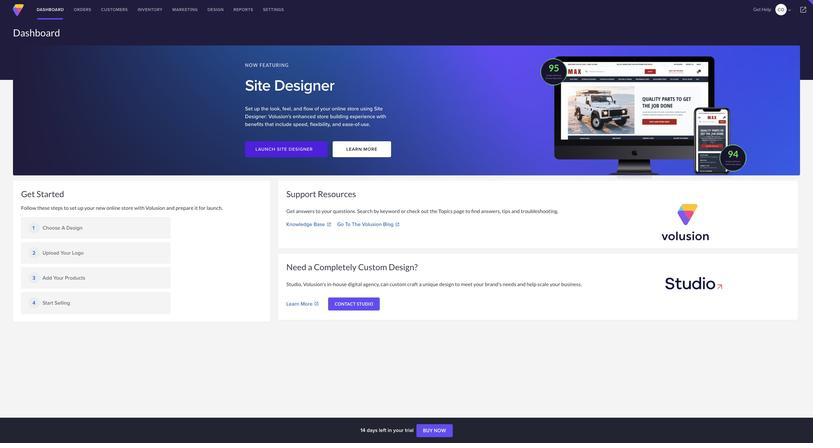 Task type: vqa. For each thing, say whether or not it's contained in the screenshot.


Task type: locate. For each thing, give the bounding box(es) containing it.
0 horizontal spatial design
[[66, 224, 83, 231]]

95
[[549, 62, 560, 73]]

2 horizontal spatial get
[[754, 6, 761, 12]]

2 vertical spatial store
[[121, 205, 133, 211]]

0 vertical spatial your
[[61, 249, 71, 256]]

0 horizontal spatial the
[[261, 105, 269, 112]]

get for get answers to your questions. search by keyword or check out the topics page to find answers, tips and troubleshooting.
[[287, 208, 295, 214]]

1 horizontal spatial online
[[332, 105, 346, 112]]

1 vertical spatial site
[[374, 105, 383, 112]]

1 vertical spatial google
[[726, 160, 732, 162]]

page inside 95 google lighthouse desktop page speed
[[553, 77, 557, 79]]

0 horizontal spatial get
[[21, 189, 35, 199]]

get up follow
[[21, 189, 35, 199]]

up right set
[[78, 205, 83, 211]]

dashboard down dashboard link
[[13, 27, 60, 38]]

your left logo
[[61, 249, 71, 256]]

your
[[61, 249, 71, 256], [53, 274, 64, 281]]

dashboard
[[37, 6, 64, 13], [13, 27, 60, 38]]

answers
[[296, 208, 315, 214]]

that
[[265, 120, 274, 128]]

1 horizontal spatial the
[[430, 208, 438, 214]]

speed
[[558, 77, 563, 79], [736, 163, 741, 165]]

more
[[364, 146, 378, 152]]

1 vertical spatial with
[[134, 205, 145, 211]]

google up mobile
[[726, 160, 732, 162]]

page right desktop
[[553, 77, 557, 79]]

a right need
[[308, 262, 312, 272]]

0 horizontal spatial volusion's
[[269, 113, 292, 120]]

speed for 94
[[736, 163, 741, 165]]

site right using
[[374, 105, 383, 112]]

your for products
[[53, 274, 64, 281]]

page for 95
[[553, 77, 557, 79]]

lighthouse down 95
[[553, 74, 562, 76]]

get for get started
[[21, 189, 35, 199]]

94
[[728, 148, 739, 159]]

a
[[308, 262, 312, 272], [419, 281, 422, 287]]

page right mobile
[[732, 163, 736, 165]]

volusion left prepare
[[146, 205, 165, 211]]

0 horizontal spatial google
[[547, 74, 553, 76]]

up up designer:
[[254, 105, 260, 112]]

now
[[245, 62, 258, 68]]

site inside set up the look, feel, and flow of your online store using site designer: volusion's enhanced store building experience with benefits that include speed, flexibility, and ease-of-use.
[[374, 105, 383, 112]]

1 vertical spatial lighthouse
[[732, 160, 741, 162]]

0 horizontal spatial page
[[553, 77, 557, 79]]

the right out
[[430, 208, 438, 214]]

4
[[32, 299, 35, 307]]

0 vertical spatial design
[[208, 6, 224, 13]]

1 vertical spatial get
[[21, 189, 35, 199]]

0 vertical spatial volusion's
[[269, 113, 292, 120]]

0 vertical spatial page
[[553, 77, 557, 79]]

1 vertical spatial a
[[419, 281, 422, 287]]

go to the volusion blog
[[337, 221, 394, 228]]

a right craft in the right of the page
[[419, 281, 422, 287]]

the
[[261, 105, 269, 112], [430, 208, 438, 214]]

0 vertical spatial with
[[377, 113, 386, 120]]

topics
[[439, 208, 453, 214]]

start selling
[[43, 299, 70, 306]]

out
[[421, 208, 429, 214]]

online
[[332, 105, 346, 112], [106, 205, 120, 211]]

to left meet
[[455, 281, 460, 287]]

buy now link
[[417, 424, 453, 437]]

design left reports
[[208, 6, 224, 13]]

0 horizontal spatial site
[[245, 74, 271, 96]]

online right new
[[106, 205, 120, 211]]

get left answers
[[287, 208, 295, 214]]

lighthouse inside 95 google lighthouse desktop page speed
[[553, 74, 562, 76]]

0 vertical spatial volusion
[[146, 205, 165, 211]]

your right add
[[53, 274, 64, 281]]

support resources
[[287, 189, 356, 199]]

learn
[[347, 146, 362, 152]]

volusion's
[[269, 113, 292, 120], [303, 281, 326, 287]]

prepare
[[176, 205, 194, 211]]

launch site designer link
[[256, 146, 313, 152]]

design?
[[389, 262, 418, 272]]

dashboard link
[[32, 0, 69, 19]]

started
[[37, 189, 64, 199]]

experience
[[350, 113, 375, 120]]

google inside 95 google lighthouse desktop page speed
[[547, 74, 553, 76]]

online up building at the top of the page
[[332, 105, 346, 112]]

1 horizontal spatial with
[[377, 113, 386, 120]]

up inside set up the look, feel, and flow of your online store using site designer: volusion's enhanced store building experience with benefits that include speed, flexibility, and ease-of-use.
[[254, 105, 260, 112]]

lighthouse inside "94 google lighthouse mobile page speed"
[[732, 160, 741, 162]]

follow
[[21, 205, 36, 211]]

look,
[[270, 105, 281, 112]]

troubleshooting.
[[521, 208, 559, 214]]

1 horizontal spatial google
[[726, 160, 732, 162]]

google inside "94 google lighthouse mobile page speed"
[[726, 160, 732, 162]]

2 vertical spatial get
[[287, 208, 295, 214]]

designer
[[289, 146, 313, 152]]

orders
[[74, 6, 91, 13]]

0 vertical spatial get
[[754, 6, 761, 12]]

1 horizontal spatial up
[[254, 105, 260, 112]]

1 vertical spatial volusion's
[[303, 281, 326, 287]]

your
[[320, 105, 331, 112], [84, 205, 95, 211], [322, 208, 332, 214], [474, 281, 484, 287], [550, 281, 561, 287], [393, 426, 404, 434]]

a
[[62, 224, 65, 231]]

ease-
[[342, 120, 355, 128]]

to left set
[[64, 205, 69, 211]]


[[787, 7, 793, 13]]

answers,
[[481, 208, 501, 214]]

1 horizontal spatial speed
[[736, 163, 741, 165]]

volusion's up include
[[269, 113, 292, 120]]

reports
[[234, 6, 253, 13]]

2 horizontal spatial store
[[348, 105, 359, 112]]

using
[[361, 105, 373, 112]]

speed inside 95 google lighthouse desktop page speed
[[558, 77, 563, 79]]

set
[[245, 105, 253, 112]]

of
[[315, 105, 319, 112]]

1 vertical spatial speed
[[736, 163, 741, 165]]

page for 94
[[732, 163, 736, 165]]

0 horizontal spatial a
[[308, 262, 312, 272]]

0 vertical spatial lighthouse
[[553, 74, 562, 76]]

design right 'a'
[[66, 224, 83, 231]]

google up desktop
[[547, 74, 553, 76]]

1 vertical spatial design
[[66, 224, 83, 231]]

logo
[[72, 249, 84, 256]]

get for get help
[[754, 6, 761, 12]]

set
[[70, 205, 77, 211]]

0 horizontal spatial volusion
[[146, 205, 165, 211]]

unique
[[423, 281, 439, 287]]

1 vertical spatial page
[[732, 163, 736, 165]]

and left prepare
[[166, 205, 175, 211]]

google
[[547, 74, 553, 76], [726, 160, 732, 162]]

get left "help"
[[754, 6, 761, 12]]

0 vertical spatial up
[[254, 105, 260, 112]]

store up experience
[[348, 105, 359, 112]]

dashboard left orders
[[37, 6, 64, 13]]

lighthouse for 94
[[732, 160, 741, 162]]

0 vertical spatial speed
[[558, 77, 563, 79]]

designer
[[274, 74, 335, 96]]

completely
[[314, 262, 357, 272]]

1 horizontal spatial get
[[287, 208, 295, 214]]

online inside set up the look, feel, and flow of your online store using site designer: volusion's enhanced store building experience with benefits that include speed, flexibility, and ease-of-use.
[[332, 105, 346, 112]]

0 horizontal spatial lighthouse
[[553, 74, 562, 76]]

0 vertical spatial google
[[547, 74, 553, 76]]

tips
[[502, 208, 511, 214]]

your right of
[[320, 105, 331, 112]]

1 horizontal spatial lighthouse
[[732, 160, 741, 162]]

volusion
[[146, 205, 165, 211], [362, 221, 382, 228]]

volusion's left in-
[[303, 281, 326, 287]]

with
[[377, 113, 386, 120], [134, 205, 145, 211]]

products
[[65, 274, 85, 281]]

studio, volusion's in-house digital agency, can custom craft a unique design to meet your brand's needs and help scale your business.
[[287, 281, 582, 287]]

speed inside "94 google lighthouse mobile page speed"
[[736, 163, 741, 165]]

0 horizontal spatial online
[[106, 205, 120, 211]]

studio,
[[287, 281, 302, 287]]

1 vertical spatial up
[[78, 205, 83, 211]]

needs
[[503, 281, 517, 287]]

inventory
[[138, 6, 163, 13]]

craft
[[408, 281, 418, 287]]

volusion down by
[[362, 221, 382, 228]]

0 vertical spatial the
[[261, 105, 269, 112]]

speed right mobile
[[736, 163, 741, 165]]

studio
[[357, 301, 374, 306]]

resources
[[318, 189, 356, 199]]

speed for 95
[[558, 77, 563, 79]]

1 horizontal spatial store
[[317, 113, 329, 120]]

1 horizontal spatial site
[[374, 105, 383, 112]]

and up enhanced
[[294, 105, 302, 112]]

speed right desktop
[[558, 77, 563, 79]]

to right answers
[[316, 208, 321, 214]]

1 vertical spatial online
[[106, 205, 120, 211]]

1 horizontal spatial volusion's
[[303, 281, 326, 287]]

1 vertical spatial volusion
[[362, 221, 382, 228]]

in
[[388, 426, 392, 434]]

site down now
[[245, 74, 271, 96]]

custom
[[390, 281, 407, 287]]

and right the tips
[[512, 208, 520, 214]]

launch.
[[207, 205, 223, 211]]

0 horizontal spatial speed
[[558, 77, 563, 79]]

trial
[[405, 426, 414, 434]]

1 horizontal spatial a
[[419, 281, 422, 287]]

these
[[37, 205, 50, 211]]

the left look,
[[261, 105, 269, 112]]

benefits
[[245, 120, 264, 128]]

1 vertical spatial your
[[53, 274, 64, 281]]

1 horizontal spatial page
[[732, 163, 736, 165]]

to left find
[[466, 208, 471, 214]]

store up flexibility,
[[317, 113, 329, 120]]

lighthouse down 94
[[732, 160, 741, 162]]

store right new
[[121, 205, 133, 211]]

co 
[[778, 7, 793, 13]]

page inside "94 google lighthouse mobile page speed"
[[732, 163, 736, 165]]

support
[[287, 189, 316, 199]]

for
[[199, 205, 206, 211]]

learn more link
[[287, 300, 319, 308]]

meet
[[461, 281, 473, 287]]

include
[[275, 120, 292, 128]]

search
[[357, 208, 373, 214]]

start
[[43, 299, 53, 306]]

design
[[208, 6, 224, 13], [66, 224, 83, 231]]

0 vertical spatial online
[[332, 105, 346, 112]]

scale
[[538, 281, 549, 287]]



Task type: describe. For each thing, give the bounding box(es) containing it.

[[800, 6, 808, 14]]

get started
[[21, 189, 64, 199]]

keyword
[[380, 208, 400, 214]]

the
[[352, 221, 361, 228]]

contact studio
[[335, 301, 374, 306]]

enhanced
[[293, 113, 316, 120]]

more
[[301, 300, 313, 307]]

1 horizontal spatial volusion
[[362, 221, 382, 228]]

site designer
[[245, 74, 335, 96]]

add your products
[[43, 274, 85, 281]]

go
[[337, 221, 344, 228]]

flow
[[304, 105, 313, 112]]

find
[[472, 208, 480, 214]]

of-
[[355, 120, 361, 128]]

lighthouse for 95
[[553, 74, 562, 76]]

design
[[440, 281, 454, 287]]

days
[[367, 426, 378, 434]]

set up the look, feel, and flow of your online store using site designer: volusion's enhanced store building experience with benefits that include speed, flexibility, and ease-of-use.
[[245, 105, 386, 128]]

go to the volusion blog link
[[337, 221, 405, 228]]

launch site designer
[[256, 146, 313, 152]]

settings
[[263, 6, 284, 13]]

buy
[[423, 428, 433, 433]]

launch
[[256, 146, 276, 152]]

help
[[527, 281, 537, 287]]

1 horizontal spatial design
[[208, 6, 224, 13]]

check
[[407, 208, 420, 214]]

to
[[345, 221, 351, 228]]

your right in on the bottom left of the page
[[393, 426, 404, 434]]

learn more
[[287, 300, 313, 307]]

customers
[[101, 6, 128, 13]]

3
[[32, 274, 35, 282]]

help
[[762, 6, 772, 12]]

desktop
[[546, 77, 553, 79]]

your inside set up the look, feel, and flow of your online store using site designer: volusion's enhanced store building experience with benefits that include speed, flexibility, and ease-of-use.
[[320, 105, 331, 112]]

google for 94
[[726, 160, 732, 162]]

and left help on the bottom right of the page
[[518, 281, 526, 287]]

page
[[454, 208, 465, 214]]

1 vertical spatial dashboard
[[13, 27, 60, 38]]

0 horizontal spatial up
[[78, 205, 83, 211]]

upload your logo
[[43, 249, 84, 256]]

google for 95
[[547, 74, 553, 76]]

business.
[[562, 281, 582, 287]]

14
[[361, 426, 366, 434]]

flexibility,
[[310, 120, 331, 128]]

0 vertical spatial a
[[308, 262, 312, 272]]

learn more
[[347, 146, 378, 152]]

custom
[[358, 262, 387, 272]]

your right the scale on the bottom right
[[550, 281, 561, 287]]

mobile
[[726, 163, 732, 165]]

speed,
[[293, 120, 309, 128]]

feel,
[[283, 105, 292, 112]]

need
[[287, 262, 307, 272]]

your left new
[[84, 205, 95, 211]]

use.
[[361, 120, 371, 128]]

0 vertical spatial store
[[348, 105, 359, 112]]

0 vertical spatial site
[[245, 74, 271, 96]]

blog
[[383, 221, 394, 228]]

in-
[[327, 281, 333, 287]]

buy now
[[423, 428, 446, 433]]

0 vertical spatial dashboard
[[37, 6, 64, 13]]

can
[[381, 281, 389, 287]]

choose a design
[[43, 224, 83, 231]]

1 vertical spatial the
[[430, 208, 438, 214]]

brand's
[[485, 281, 502, 287]]

add
[[43, 274, 52, 281]]

14 days left in your trial
[[361, 426, 415, 434]]

follow these steps to set up your new online store with volusion and prepare it for launch.
[[21, 205, 223, 211]]

featuring
[[260, 62, 289, 68]]

the inside set up the look, feel, and flow of your online store using site designer: volusion's enhanced store building experience with benefits that include speed, flexibility, and ease-of-use.
[[261, 105, 269, 112]]

1 vertical spatial store
[[317, 113, 329, 120]]

your up base
[[322, 208, 332, 214]]

volusion's inside set up the look, feel, and flow of your online store using site designer: volusion's enhanced store building experience with benefits that include speed, flexibility, and ease-of-use.
[[269, 113, 292, 120]]

choose
[[43, 224, 60, 231]]

co
[[778, 7, 785, 12]]

with inside set up the look, feel, and flow of your online store using site designer: volusion's enhanced store building experience with benefits that include speed, flexibility, and ease-of-use.
[[377, 113, 386, 120]]

1
[[32, 224, 34, 232]]

base
[[314, 221, 325, 228]]

contact studio link
[[328, 297, 380, 310]]

site
[[277, 146, 287, 152]]

designer:
[[245, 113, 267, 120]]

knowledge base
[[287, 221, 325, 228]]

your right meet
[[474, 281, 484, 287]]

get answers to your questions. search by keyword or check out the topics page to find answers, tips and troubleshooting.
[[287, 208, 559, 214]]

contact
[[335, 301, 356, 306]]

0 horizontal spatial store
[[121, 205, 133, 211]]

house
[[333, 281, 347, 287]]

your for logo
[[61, 249, 71, 256]]

or
[[401, 208, 406, 214]]

left
[[379, 426, 387, 434]]

now featuring
[[245, 62, 289, 68]]

95 google lighthouse desktop page speed
[[546, 62, 563, 79]]

by
[[374, 208, 379, 214]]

steps
[[51, 205, 63, 211]]

and down building at the top of the page
[[332, 120, 341, 128]]

digital
[[348, 281, 362, 287]]

2
[[32, 249, 36, 257]]

0 horizontal spatial with
[[134, 205, 145, 211]]



